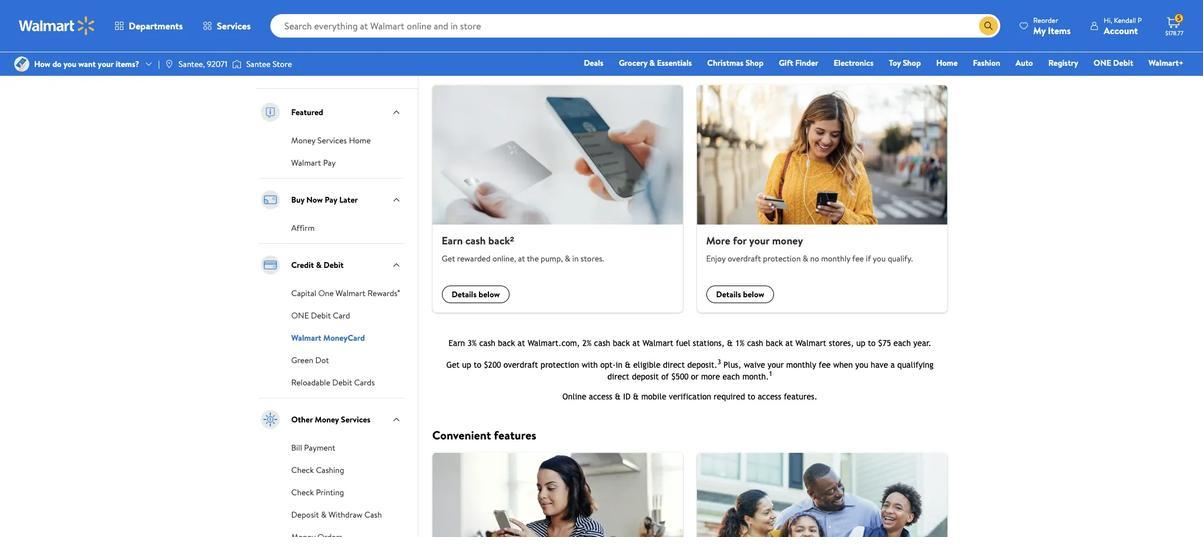 Task type: describe. For each thing, give the bounding box(es) containing it.
cards
[[354, 377, 375, 388]]

walmart moneycard. image
[[261, 0, 329, 29]]

finder
[[796, 57, 819, 69]]

auto link
[[1011, 56, 1039, 69]]

rewarded
[[457, 253, 491, 265]]

& inside earn cash back² get rewarded online, at the pump, & in stores.
[[565, 253, 571, 265]]

now
[[307, 194, 323, 206]]

walmart moneycard link
[[291, 331, 365, 344]]

green dot
[[291, 354, 329, 366]]

check printing
[[291, 487, 344, 498]]

kendall
[[1115, 15, 1137, 25]]

 image for how do you want your items?
[[14, 56, 29, 72]]

below for back²
[[479, 289, 500, 300]]

other money services
[[291, 414, 371, 426]]

rewards®
[[368, 287, 400, 299]]

in
[[573, 253, 579, 265]]

& for credit & debit
[[316, 259, 322, 271]]

& for deposit & withdraw cash
[[321, 509, 327, 521]]

reloadable
[[291, 377, 330, 388]]

fee
[[853, 253, 864, 265]]

qualify.
[[888, 253, 913, 265]]

below for your
[[743, 289, 765, 300]]

christmas shop link
[[702, 56, 769, 69]]

deals
[[584, 57, 604, 69]]

credit & debit image
[[258, 253, 282, 277]]

auto
[[1016, 57, 1034, 69]]

debit for one debit
[[1114, 57, 1134, 69]]

92071
[[207, 58, 228, 70]]

0 horizontal spatial your
[[98, 58, 114, 70]]

details for earn
[[452, 289, 477, 300]]

santee
[[246, 58, 271, 70]]

0 vertical spatial you
[[64, 58, 76, 70]]

grocery & essentials link
[[614, 56, 698, 69]]

grocery & essentials
[[619, 57, 692, 69]]

debit for one debit card
[[311, 310, 331, 321]]

money for money services
[[256, 59, 287, 74]]

overdraft
[[728, 253, 761, 265]]

buy now pay later image
[[258, 188, 282, 211]]

cash
[[365, 509, 382, 521]]

if
[[866, 253, 871, 265]]

deposit
[[291, 509, 319, 521]]

the
[[527, 253, 539, 265]]

one debit card
[[291, 310, 350, 321]]

check cashing link
[[291, 463, 344, 476]]

bill
[[291, 442, 302, 454]]

Search search field
[[270, 14, 1001, 38]]

convenient
[[433, 428, 491, 444]]

reorder my items
[[1034, 15, 1071, 37]]

my
[[1034, 24, 1046, 37]]

list for convenient features
[[425, 453, 955, 537]]

$178.77
[[1166, 29, 1184, 37]]

deposit & withdraw cash link
[[291, 508, 382, 521]]

walmart+
[[1149, 57, 1184, 69]]

registry
[[1049, 57, 1079, 69]]

featured image
[[258, 100, 282, 124]]

withdraw
[[329, 509, 363, 521]]

affirm
[[291, 222, 315, 234]]

check for check printing
[[291, 487, 314, 498]]

1 vertical spatial pay
[[325, 194, 337, 206]]

debit for reloadable debit cards
[[332, 377, 352, 388]]

0 horizontal spatial walmart moneycard
[[291, 332, 365, 344]]

walmart image
[[19, 16, 95, 35]]

2 vertical spatial money
[[315, 414, 339, 426]]

reorder
[[1034, 15, 1059, 25]]

1 horizontal spatial home
[[937, 57, 958, 69]]

pump,
[[541, 253, 563, 265]]

services button
[[193, 12, 261, 40]]

green
[[291, 354, 314, 366]]

dot
[[315, 354, 329, 366]]

money services home
[[291, 134, 371, 146]]

money services
[[256, 59, 328, 74]]

printing
[[316, 487, 344, 498]]

walmart pay link
[[291, 156, 336, 169]]

you inside more for your money enjoy overdraft protection & no monthly fee if you qualify.
[[873, 253, 886, 265]]

cashing
[[316, 464, 344, 476]]

store
[[273, 58, 292, 70]]

1 horizontal spatial moneycard
[[478, 59, 538, 75]]

1 vertical spatial moneycard
[[323, 332, 365, 344]]

 image for santee store
[[232, 58, 242, 70]]

debit up one
[[324, 259, 344, 271]]

electronics link
[[829, 56, 879, 69]]

hi, kendall p account
[[1104, 15, 1143, 37]]

search icon image
[[984, 21, 994, 31]]

fashion link
[[968, 56, 1006, 69]]

earn cash back² list item
[[425, 84, 690, 313]]

how do you want your items?
[[34, 58, 139, 70]]

toy shop link
[[884, 56, 927, 69]]

monthly
[[822, 253, 851, 265]]

money services home link
[[291, 133, 371, 146]]

services up 'featured'
[[290, 59, 328, 74]]

Walmart Site-Wide search field
[[270, 14, 1001, 38]]

& inside more for your money enjoy overdraft protection & no monthly fee if you qualify.
[[803, 253, 809, 265]]



Task type: vqa. For each thing, say whether or not it's contained in the screenshot.
Debit related to ONE Debit
yes



Task type: locate. For each thing, give the bounding box(es) containing it.
2 details below from the left
[[717, 289, 765, 300]]

santee, 92071
[[179, 58, 228, 70]]

shop for toy shop
[[903, 57, 921, 69]]

one for one debit
[[1094, 57, 1112, 69]]

money
[[256, 59, 287, 74], [291, 134, 316, 146], [315, 414, 339, 426]]

1 details below from the left
[[452, 289, 500, 300]]

your right want in the left top of the page
[[98, 58, 114, 70]]

0 vertical spatial one
[[1094, 57, 1112, 69]]

1 horizontal spatial walmart moneycard
[[433, 59, 538, 75]]

more for your money enjoy overdraft protection & no monthly fee if you qualify.
[[707, 234, 913, 265]]

how
[[34, 58, 50, 70]]

0 vertical spatial your
[[98, 58, 114, 70]]

walmart
[[433, 59, 476, 75], [291, 157, 321, 169], [336, 287, 366, 299], [291, 332, 322, 344]]

money for money services home
[[291, 134, 316, 146]]

& right the grocery
[[650, 57, 655, 69]]

check printing link
[[291, 486, 344, 498]]

1 vertical spatial you
[[873, 253, 886, 265]]

2 shop from the left
[[903, 57, 921, 69]]

1 horizontal spatial below
[[743, 289, 765, 300]]

gift
[[779, 57, 794, 69]]

& right the credit
[[316, 259, 322, 271]]

money up 'walmart pay' link
[[291, 134, 316, 146]]

list
[[425, 84, 955, 313], [425, 453, 955, 537]]

check up deposit at the left bottom
[[291, 487, 314, 498]]

earn
[[442, 234, 463, 248]]

services down the 'cards'
[[341, 414, 371, 426]]

santee,
[[179, 58, 205, 70]]

shop right the toy
[[903, 57, 921, 69]]

below inside more for your money list item
[[743, 289, 765, 300]]

below inside earn cash back² list item
[[479, 289, 500, 300]]

1 horizontal spatial your
[[750, 234, 770, 248]]

debit left "card"
[[311, 310, 331, 321]]

services up 92071 at the left
[[217, 19, 251, 32]]

walmart moneycard
[[433, 59, 538, 75], [291, 332, 365, 344]]

5 $178.77
[[1166, 13, 1184, 37]]

2 list item from the left
[[690, 453, 955, 537]]

capital one walmart rewards® link
[[291, 286, 400, 299]]

one debit card link
[[291, 309, 350, 321]]

featured
[[291, 106, 323, 118]]

details inside earn cash back² list item
[[452, 289, 477, 300]]

money
[[773, 234, 804, 248]]

1 vertical spatial list
[[425, 453, 955, 537]]

0 vertical spatial pay
[[323, 157, 336, 169]]

walmart pay
[[291, 157, 336, 169]]

departments button
[[105, 12, 193, 40]]

 image left "how"
[[14, 56, 29, 72]]

one
[[1094, 57, 1112, 69], [291, 310, 309, 321]]

gift finder
[[779, 57, 819, 69]]

protection
[[763, 253, 801, 265]]

list item
[[425, 453, 690, 537], [690, 453, 955, 537]]

details below down rewarded
[[452, 289, 500, 300]]

check down bill
[[291, 464, 314, 476]]

for
[[733, 234, 747, 248]]

affirm link
[[291, 221, 315, 234]]

details inside more for your money list item
[[717, 289, 742, 300]]

services up 'walmart pay' link
[[318, 134, 347, 146]]

0 vertical spatial list
[[425, 84, 955, 313]]

0 horizontal spatial details
[[452, 289, 477, 300]]

you
[[64, 58, 76, 70], [873, 253, 886, 265]]

one
[[318, 287, 334, 299]]

0 vertical spatial walmart moneycard
[[433, 59, 538, 75]]

grocery
[[619, 57, 648, 69]]

pay right now
[[325, 194, 337, 206]]

1 below from the left
[[479, 289, 500, 300]]

details down rewarded
[[452, 289, 477, 300]]

back²
[[489, 234, 514, 248]]

services
[[217, 19, 251, 32], [290, 59, 328, 74], [318, 134, 347, 146], [341, 414, 371, 426]]

features
[[494, 428, 537, 444]]

get
[[442, 253, 455, 265]]

& left no at the top right
[[803, 253, 809, 265]]

2 details from the left
[[717, 289, 742, 300]]

gift finder link
[[774, 56, 824, 69]]

buy
[[291, 194, 305, 206]]

details
[[452, 289, 477, 300], [717, 289, 742, 300]]

1 horizontal spatial you
[[873, 253, 886, 265]]

1 shop from the left
[[746, 57, 764, 69]]

5
[[1178, 13, 1182, 23]]

2 check from the top
[[291, 487, 314, 498]]

account
[[1104, 24, 1139, 37]]

later
[[339, 194, 358, 206]]

electronics
[[834, 57, 874, 69]]

0 horizontal spatial home
[[349, 134, 371, 146]]

you right if
[[873, 253, 886, 265]]

details for more
[[717, 289, 742, 300]]

0 vertical spatial check
[[291, 464, 314, 476]]

pay down money services home
[[323, 157, 336, 169]]

p
[[1138, 15, 1143, 25]]

no
[[811, 253, 820, 265]]

fashion
[[974, 57, 1001, 69]]

1 check from the top
[[291, 464, 314, 476]]

0 horizontal spatial you
[[64, 58, 76, 70]]

1 vertical spatial walmart moneycard
[[291, 332, 365, 344]]

you right do
[[64, 58, 76, 70]]

& left in
[[565, 253, 571, 265]]

debit
[[1114, 57, 1134, 69], [324, 259, 344, 271], [311, 310, 331, 321], [332, 377, 352, 388]]

convenient features
[[433, 428, 537, 444]]

shop for christmas shop
[[746, 57, 764, 69]]

0 horizontal spatial moneycard
[[323, 332, 365, 344]]

one down 'capital'
[[291, 310, 309, 321]]

christmas
[[708, 57, 744, 69]]

0 horizontal spatial below
[[479, 289, 500, 300]]

debit down account
[[1114, 57, 1134, 69]]

hi,
[[1104, 15, 1113, 25]]

check
[[291, 464, 314, 476], [291, 487, 314, 498]]

0 horizontal spatial  image
[[14, 56, 29, 72]]

reloadable debit cards
[[291, 377, 375, 388]]

services inside popup button
[[217, 19, 251, 32]]

deals link
[[579, 56, 609, 69]]

home link
[[931, 56, 964, 69]]

1 details from the left
[[452, 289, 477, 300]]

1 vertical spatial one
[[291, 310, 309, 321]]

 image right 92071 at the left
[[232, 58, 242, 70]]

one for one debit card
[[291, 310, 309, 321]]

one debit link
[[1089, 56, 1139, 69]]

shop right christmas
[[746, 57, 764, 69]]

items
[[1049, 24, 1071, 37]]

card
[[333, 310, 350, 321]]

list for walmart moneycard
[[425, 84, 955, 313]]

debit left the 'cards'
[[332, 377, 352, 388]]

1 horizontal spatial details below
[[717, 289, 765, 300]]

christmas shop
[[708, 57, 764, 69]]

1 list item from the left
[[425, 453, 690, 537]]

 image
[[165, 59, 174, 69]]

1 vertical spatial check
[[291, 487, 314, 498]]

details below for for
[[717, 289, 765, 300]]

1 vertical spatial your
[[750, 234, 770, 248]]

below down overdraft
[[743, 289, 765, 300]]

other money services image
[[258, 408, 282, 431]]

0 vertical spatial moneycard
[[478, 59, 538, 75]]

list containing earn cash back²
[[425, 84, 955, 313]]

1 horizontal spatial  image
[[232, 58, 242, 70]]

credit
[[291, 259, 314, 271]]

1 vertical spatial home
[[349, 134, 371, 146]]

your
[[98, 58, 114, 70], [750, 234, 770, 248]]

details below for cash
[[452, 289, 500, 300]]

stores.
[[581, 253, 604, 265]]

more for your money list item
[[690, 84, 955, 313]]

1 horizontal spatial one
[[1094, 57, 1112, 69]]

 image
[[14, 56, 29, 72], [232, 58, 242, 70]]

&
[[650, 57, 655, 69], [565, 253, 571, 265], [803, 253, 809, 265], [316, 259, 322, 271], [321, 509, 327, 521]]

details below inside earn cash back² list item
[[452, 289, 500, 300]]

registry link
[[1044, 56, 1084, 69]]

online,
[[493, 253, 516, 265]]

one debit
[[1094, 57, 1134, 69]]

want
[[78, 58, 96, 70]]

0 vertical spatial home
[[937, 57, 958, 69]]

2 below from the left
[[743, 289, 765, 300]]

details below inside more for your money list item
[[717, 289, 765, 300]]

0 horizontal spatial details below
[[452, 289, 500, 300]]

bill payment link
[[291, 441, 336, 454]]

1 list from the top
[[425, 84, 955, 313]]

0 horizontal spatial one
[[291, 310, 309, 321]]

other
[[291, 414, 313, 426]]

details below down overdraft
[[717, 289, 765, 300]]

home
[[937, 57, 958, 69], [349, 134, 371, 146]]

money right other
[[315, 414, 339, 426]]

below down online, on the left of page
[[479, 289, 500, 300]]

payment
[[304, 442, 336, 454]]

1 horizontal spatial details
[[717, 289, 742, 300]]

at
[[518, 253, 525, 265]]

0 horizontal spatial shop
[[746, 57, 764, 69]]

cash
[[466, 234, 486, 248]]

buy now pay later
[[291, 194, 358, 206]]

deposit & withdraw cash
[[291, 509, 382, 521]]

1 horizontal spatial shop
[[903, 57, 921, 69]]

more
[[707, 234, 731, 248]]

check for check cashing
[[291, 464, 314, 476]]

check cashing
[[291, 464, 344, 476]]

& right deposit at the left bottom
[[321, 509, 327, 521]]

santee store
[[246, 58, 292, 70]]

green dot link
[[291, 353, 329, 366]]

bill payment
[[291, 442, 336, 454]]

your right for
[[750, 234, 770, 248]]

0 vertical spatial money
[[256, 59, 287, 74]]

details down the enjoy
[[717, 289, 742, 300]]

toy
[[889, 57, 901, 69]]

money up the featured icon
[[256, 59, 287, 74]]

2 list from the top
[[425, 453, 955, 537]]

below
[[479, 289, 500, 300], [743, 289, 765, 300]]

one down account
[[1094, 57, 1112, 69]]

& for grocery & essentials
[[650, 57, 655, 69]]

your inside more for your money enjoy overdraft protection & no monthly fee if you qualify.
[[750, 234, 770, 248]]

1 vertical spatial money
[[291, 134, 316, 146]]



